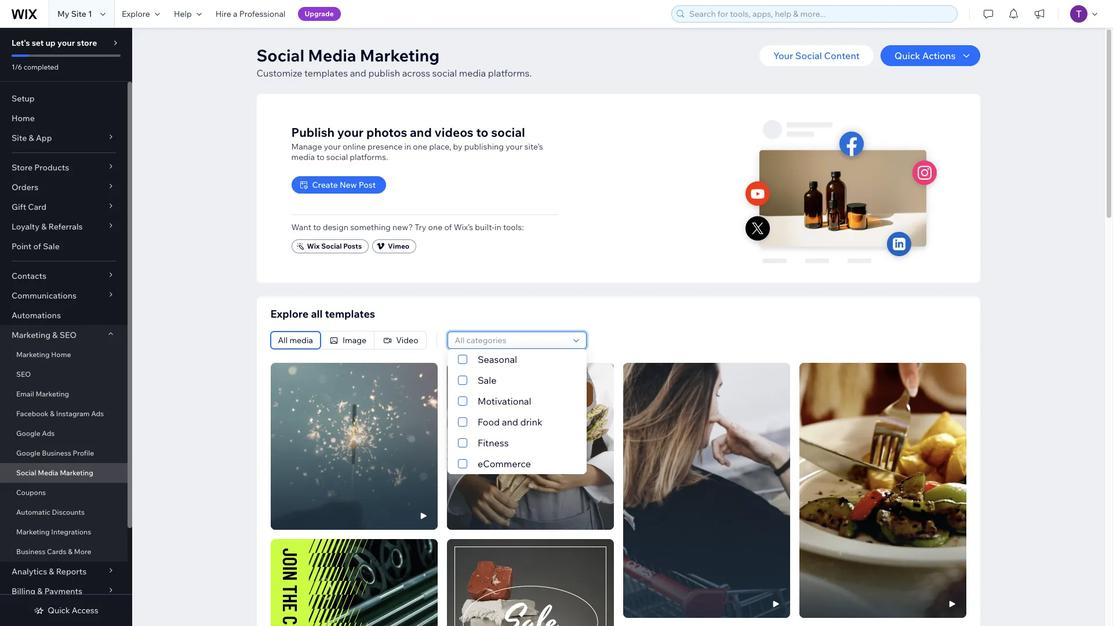 Task type: vqa. For each thing, say whether or not it's contained in the screenshot.
Add related to Add Fulfillment Service
no



Task type: describe. For each thing, give the bounding box(es) containing it.
gift card button
[[0, 197, 128, 217]]

and inside checkbox
[[502, 416, 518, 428]]

1 vertical spatial one
[[428, 222, 442, 232]]

profile
[[73, 449, 94, 457]]

something
[[350, 222, 391, 232]]

email marketing
[[16, 390, 69, 398]]

site & app button
[[0, 128, 128, 148]]

referrals
[[48, 221, 83, 232]]

want
[[291, 222, 311, 232]]

setup
[[12, 93, 35, 104]]

upgrade
[[305, 9, 334, 18]]

in inside the publish your photos and videos to social manage your online presence in one place, by publishing your site's media to social platforms.
[[404, 141, 411, 152]]

automatic discounts link
[[0, 503, 128, 522]]

cards
[[47, 547, 66, 556]]

marketing inside dropdown button
[[12, 330, 51, 340]]

quick actions button
[[881, 45, 980, 66]]

social inside sidebar element
[[16, 468, 36, 477]]

your
[[773, 50, 793, 61]]

0 horizontal spatial social
[[326, 152, 348, 162]]

products
[[34, 162, 69, 173]]

1 horizontal spatial site
[[71, 9, 86, 19]]

explore all templates
[[270, 307, 375, 321]]

marketing home
[[16, 350, 71, 359]]

sidebar element
[[0, 28, 132, 626]]

store products button
[[0, 158, 128, 177]]

contacts
[[12, 271, 46, 281]]

marketing down profile
[[60, 468, 93, 477]]

social inside 'button'
[[321, 241, 342, 250]]

food and drink
[[477, 416, 542, 428]]

google business profile link
[[0, 444, 128, 463]]

publish your photos and videos to social manage your online presence in one place, by publishing your site's media to social platforms.
[[291, 124, 543, 162]]

platforms. inside social media marketing customize templates and publish across social media platforms.
[[488, 67, 532, 79]]

marketing inside social media marketing customize templates and publish across social media platforms.
[[360, 45, 440, 66]]

business cards & more link
[[0, 542, 128, 562]]

loyalty & referrals
[[12, 221, 83, 232]]

contacts button
[[0, 266, 128, 286]]

video
[[396, 335, 418, 346]]

seasonal
[[477, 354, 517, 365]]

hire a professional link
[[209, 0, 293, 28]]

home link
[[0, 108, 128, 128]]

social inside social media marketing customize templates and publish across social media platforms.
[[257, 45, 304, 66]]

marketing down marketing & seo
[[16, 350, 50, 359]]

0 vertical spatial to
[[476, 124, 488, 139]]

my
[[57, 9, 69, 19]]

media for social media marketing
[[38, 468, 58, 477]]

business cards & more
[[16, 547, 91, 556]]

& for app
[[29, 133, 34, 143]]

publish
[[368, 67, 400, 79]]

google ads link
[[0, 424, 128, 444]]

create new post
[[312, 179, 376, 190]]

point
[[12, 241, 31, 252]]

& for referrals
[[41, 221, 47, 232]]

orders button
[[0, 177, 128, 197]]

built-
[[475, 222, 495, 232]]

site & app
[[12, 133, 52, 143]]

sale inside 'point of sale' link
[[43, 241, 60, 252]]

1/6 completed
[[12, 63, 59, 71]]

& for reports
[[49, 566, 54, 577]]

automations link
[[0, 306, 128, 325]]

of inside sidebar element
[[33, 241, 41, 252]]

reports
[[56, 566, 87, 577]]

1 vertical spatial home
[[51, 350, 71, 359]]

vimeo button
[[372, 239, 416, 253]]

app
[[36, 133, 52, 143]]

quick access button
[[34, 605, 98, 616]]

facebook
[[16, 409, 48, 418]]

let's set up your store
[[12, 38, 97, 48]]

automatic discounts
[[16, 508, 85, 517]]

help
[[174, 9, 192, 19]]

Fitness checkbox
[[447, 432, 586, 453]]

and inside social media marketing customize templates and publish across social media platforms.
[[350, 67, 366, 79]]

All categories field
[[451, 332, 570, 348]]

content
[[824, 50, 860, 61]]

social inside button
[[795, 50, 822, 61]]

billing & payments
[[12, 586, 82, 597]]

0 vertical spatial home
[[12, 113, 35, 123]]

your left online
[[324, 141, 341, 152]]

your social content button
[[759, 45, 874, 66]]

media inside social media marketing customize templates and publish across social media platforms.
[[459, 67, 486, 79]]

try
[[415, 222, 426, 232]]

google business profile
[[16, 449, 94, 457]]

tools:
[[503, 222, 524, 232]]

one inside the publish your photos and videos to social manage your online presence in one place, by publishing your site's media to social platforms.
[[413, 141, 427, 152]]

post
[[359, 179, 376, 190]]

place,
[[429, 141, 451, 152]]

facebook & instagram ads link
[[0, 404, 128, 424]]

help button
[[167, 0, 209, 28]]

marketing home link
[[0, 345, 128, 365]]

manage
[[291, 141, 322, 152]]

your left site's
[[506, 141, 523, 152]]

loyalty
[[12, 221, 39, 232]]

wix social posts button
[[291, 239, 369, 253]]

marketing & seo button
[[0, 325, 128, 345]]

explore for explore all templates
[[270, 307, 309, 321]]

site inside dropdown button
[[12, 133, 27, 143]]

image
[[343, 335, 366, 346]]

all media button
[[270, 332, 321, 349]]

wix's
[[454, 222, 473, 232]]

ecommerce
[[477, 458, 531, 470]]

setup link
[[0, 89, 128, 108]]

facebook & instagram ads
[[16, 409, 104, 418]]

payments
[[44, 586, 82, 597]]

eCommerce checkbox
[[447, 453, 586, 474]]

access
[[72, 605, 98, 616]]

upgrade button
[[298, 7, 341, 21]]

hire a professional
[[216, 9, 286, 19]]

gift
[[12, 202, 26, 212]]

1 vertical spatial templates
[[325, 307, 375, 321]]

presence
[[368, 141, 403, 152]]

let's
[[12, 38, 30, 48]]

explore for explore
[[122, 9, 150, 19]]

gift card
[[12, 202, 46, 212]]

food
[[477, 416, 500, 428]]

seo inside dropdown button
[[60, 330, 77, 340]]



Task type: locate. For each thing, give the bounding box(es) containing it.
1/6
[[12, 63, 22, 71]]

your social content
[[773, 50, 860, 61]]

home down marketing & seo dropdown button
[[51, 350, 71, 359]]

1 vertical spatial quick
[[48, 605, 70, 616]]

media for social media marketing customize templates and publish across social media platforms.
[[308, 45, 356, 66]]

social up coupons
[[16, 468, 36, 477]]

0 vertical spatial quick
[[895, 50, 920, 61]]

Search for tools, apps, help & more... field
[[686, 6, 954, 22]]

social right your
[[795, 50, 822, 61]]

& inside billing & payments dropdown button
[[37, 586, 43, 597]]

2 horizontal spatial social
[[491, 124, 525, 139]]

0 vertical spatial social
[[432, 67, 457, 79]]

sale down loyalty & referrals
[[43, 241, 60, 252]]

explore right 1
[[122, 9, 150, 19]]

0 horizontal spatial of
[[33, 241, 41, 252]]

quick inside button
[[895, 50, 920, 61]]

a
[[233, 9, 237, 19]]

0 horizontal spatial and
[[350, 67, 366, 79]]

0 vertical spatial and
[[350, 67, 366, 79]]

billing
[[12, 586, 35, 597]]

social right across on the left top of page
[[432, 67, 457, 79]]

media down upgrade button
[[308, 45, 356, 66]]

home down setup
[[12, 113, 35, 123]]

1 vertical spatial and
[[410, 124, 432, 139]]

google down facebook
[[16, 429, 40, 438]]

site
[[71, 9, 86, 19], [12, 133, 27, 143]]

& right facebook
[[50, 409, 55, 418]]

coupons link
[[0, 483, 128, 503]]

1 horizontal spatial ads
[[91, 409, 104, 418]]

image button
[[321, 332, 374, 349]]

0 horizontal spatial ads
[[42, 429, 55, 438]]

publishing
[[464, 141, 504, 152]]

media
[[308, 45, 356, 66], [38, 468, 58, 477]]

& for payments
[[37, 586, 43, 597]]

0 vertical spatial media
[[459, 67, 486, 79]]

media inside the publish your photos and videos to social manage your online presence in one place, by publishing your site's media to social platforms.
[[291, 152, 315, 162]]

0 horizontal spatial home
[[12, 113, 35, 123]]

& inside 'analytics & reports' dropdown button
[[49, 566, 54, 577]]

1 horizontal spatial in
[[495, 222, 501, 232]]

0 horizontal spatial seo
[[16, 370, 31, 379]]

one left place,
[[413, 141, 427, 152]]

0 vertical spatial explore
[[122, 9, 150, 19]]

1 horizontal spatial home
[[51, 350, 71, 359]]

0 vertical spatial google
[[16, 429, 40, 438]]

social media marketing
[[16, 468, 93, 477]]

marketing inside 'link'
[[16, 528, 50, 536]]

social up customize
[[257, 45, 304, 66]]

Food and drink checkbox
[[447, 412, 586, 432]]

0 horizontal spatial platforms.
[[350, 152, 388, 162]]

quick inside sidebar element
[[48, 605, 70, 616]]

media down 'publish'
[[291, 152, 315, 162]]

analytics & reports
[[12, 566, 87, 577]]

quick down payments
[[48, 605, 70, 616]]

coupons
[[16, 488, 46, 497]]

marketing up facebook & instagram ads
[[36, 390, 69, 398]]

online
[[343, 141, 366, 152]]

0 horizontal spatial sale
[[43, 241, 60, 252]]

quick access
[[48, 605, 98, 616]]

ads right instagram
[[91, 409, 104, 418]]

marketing integrations
[[16, 528, 91, 536]]

1
[[88, 9, 92, 19]]

your right up
[[57, 38, 75, 48]]

sale down 'seasonal'
[[477, 375, 496, 386]]

video button
[[375, 332, 426, 349]]

communications button
[[0, 286, 128, 306]]

actions
[[922, 50, 956, 61]]

list box
[[447, 349, 586, 474]]

& for seo
[[52, 330, 58, 340]]

completed
[[24, 63, 59, 71]]

all
[[311, 307, 323, 321]]

1 horizontal spatial platforms.
[[488, 67, 532, 79]]

email
[[16, 390, 34, 398]]

Sale checkbox
[[447, 370, 586, 391]]

1 vertical spatial business
[[16, 547, 45, 556]]

& inside loyalty & referrals popup button
[[41, 221, 47, 232]]

marketing & seo
[[12, 330, 77, 340]]

platforms.
[[488, 67, 532, 79], [350, 152, 388, 162]]

marketing down automations
[[12, 330, 51, 340]]

1 horizontal spatial media
[[308, 45, 356, 66]]

1 vertical spatial to
[[317, 152, 324, 162]]

all
[[278, 335, 288, 346]]

quick left actions
[[895, 50, 920, 61]]

& inside facebook & instagram ads link
[[50, 409, 55, 418]]

google for google ads
[[16, 429, 40, 438]]

2 vertical spatial to
[[313, 222, 321, 232]]

1 vertical spatial sale
[[477, 375, 496, 386]]

media
[[459, 67, 486, 79], [291, 152, 315, 162], [290, 335, 313, 346]]

& inside marketing & seo dropdown button
[[52, 330, 58, 340]]

of right the point
[[33, 241, 41, 252]]

0 vertical spatial in
[[404, 141, 411, 152]]

0 vertical spatial sale
[[43, 241, 60, 252]]

design
[[323, 222, 348, 232]]

create new post button
[[291, 176, 386, 193]]

social inside social media marketing customize templates and publish across social media platforms.
[[432, 67, 457, 79]]

customize
[[257, 67, 302, 79]]

loyalty & referrals button
[[0, 217, 128, 237]]

0 vertical spatial media
[[308, 45, 356, 66]]

social media marketing customize templates and publish across social media platforms.
[[257, 45, 532, 79]]

1 vertical spatial platforms.
[[350, 152, 388, 162]]

1 horizontal spatial social
[[432, 67, 457, 79]]

and left drink
[[502, 416, 518, 428]]

1 vertical spatial explore
[[270, 307, 309, 321]]

up
[[46, 38, 56, 48]]

business inside 'link'
[[42, 449, 71, 457]]

0 vertical spatial ads
[[91, 409, 104, 418]]

1 vertical spatial google
[[16, 449, 40, 457]]

want to design something new? try one of wix's built-in tools:
[[291, 222, 524, 232]]

google down google ads
[[16, 449, 40, 457]]

Motivational checkbox
[[447, 391, 586, 412]]

0 vertical spatial site
[[71, 9, 86, 19]]

professional
[[239, 9, 286, 19]]

0 horizontal spatial in
[[404, 141, 411, 152]]

social
[[432, 67, 457, 79], [491, 124, 525, 139], [326, 152, 348, 162]]

social up publishing
[[491, 124, 525, 139]]

to down 'publish'
[[317, 152, 324, 162]]

new
[[340, 179, 357, 190]]

1 horizontal spatial explore
[[270, 307, 309, 321]]

2 horizontal spatial and
[[502, 416, 518, 428]]

list box containing seasonal
[[447, 349, 586, 474]]

instagram
[[56, 409, 90, 418]]

1 vertical spatial of
[[33, 241, 41, 252]]

store
[[12, 162, 33, 173]]

0 vertical spatial of
[[444, 222, 452, 232]]

and up place,
[[410, 124, 432, 139]]

social up create new post button
[[326, 152, 348, 162]]

to up publishing
[[476, 124, 488, 139]]

templates right customize
[[304, 67, 348, 79]]

1 horizontal spatial and
[[410, 124, 432, 139]]

2 vertical spatial media
[[290, 335, 313, 346]]

google for google business profile
[[16, 449, 40, 457]]

0 vertical spatial business
[[42, 449, 71, 457]]

of left wix's
[[444, 222, 452, 232]]

business up analytics
[[16, 547, 45, 556]]

site's
[[524, 141, 543, 152]]

one right try
[[428, 222, 442, 232]]

1 vertical spatial ads
[[42, 429, 55, 438]]

marketing up "publish"
[[360, 45, 440, 66]]

1 horizontal spatial of
[[444, 222, 452, 232]]

& for instagram
[[50, 409, 55, 418]]

2 google from the top
[[16, 449, 40, 457]]

billing & payments button
[[0, 581, 128, 601]]

more
[[74, 547, 91, 556]]

1 vertical spatial seo
[[16, 370, 31, 379]]

google ads
[[16, 429, 55, 438]]

and left "publish"
[[350, 67, 366, 79]]

motivational
[[477, 395, 531, 407]]

your inside sidebar element
[[57, 38, 75, 48]]

& inside site & app dropdown button
[[29, 133, 34, 143]]

ads
[[91, 409, 104, 418], [42, 429, 55, 438]]

quick for quick actions
[[895, 50, 920, 61]]

store
[[77, 38, 97, 48]]

explore
[[122, 9, 150, 19], [270, 307, 309, 321]]

and
[[350, 67, 366, 79], [410, 124, 432, 139], [502, 416, 518, 428]]

in left tools:
[[495, 222, 501, 232]]

media inside social media marketing customize templates and publish across social media platforms.
[[308, 45, 356, 66]]

hire
[[216, 9, 231, 19]]

sale
[[43, 241, 60, 252], [477, 375, 496, 386]]

0 vertical spatial platforms.
[[488, 67, 532, 79]]

0 horizontal spatial explore
[[122, 9, 150, 19]]

seo down "automations" link
[[60, 330, 77, 340]]

in
[[404, 141, 411, 152], [495, 222, 501, 232]]

seo link
[[0, 365, 128, 384]]

google
[[16, 429, 40, 438], [16, 449, 40, 457]]

videos
[[435, 124, 473, 139]]

business up social media marketing
[[42, 449, 71, 457]]

0 vertical spatial one
[[413, 141, 427, 152]]

my site 1
[[57, 9, 92, 19]]

discounts
[[52, 508, 85, 517]]

photos
[[366, 124, 407, 139]]

1 horizontal spatial sale
[[477, 375, 496, 386]]

1 horizontal spatial quick
[[895, 50, 920, 61]]

of
[[444, 222, 452, 232], [33, 241, 41, 252]]

card
[[28, 202, 46, 212]]

new?
[[393, 222, 413, 232]]

marketing down 'automatic'
[[16, 528, 50, 536]]

wix social posts
[[307, 241, 362, 250]]

0 horizontal spatial one
[[413, 141, 427, 152]]

point of sale link
[[0, 237, 128, 256]]

ads up google business profile
[[42, 429, 55, 438]]

site left 1
[[71, 9, 86, 19]]

integrations
[[51, 528, 91, 536]]

in right presence
[[404, 141, 411, 152]]

email marketing link
[[0, 384, 128, 404]]

1 vertical spatial in
[[495, 222, 501, 232]]

media right across on the left top of page
[[459, 67, 486, 79]]

social right 'wix'
[[321, 241, 342, 250]]

0 horizontal spatial quick
[[48, 605, 70, 616]]

2 vertical spatial and
[[502, 416, 518, 428]]

media inside all media button
[[290, 335, 313, 346]]

0 vertical spatial seo
[[60, 330, 77, 340]]

& left reports
[[49, 566, 54, 577]]

templates up image "button"
[[325, 307, 375, 321]]

to
[[476, 124, 488, 139], [317, 152, 324, 162], [313, 222, 321, 232]]

1 vertical spatial media
[[291, 152, 315, 162]]

orders
[[12, 182, 38, 192]]

your up online
[[337, 124, 364, 139]]

0 horizontal spatial media
[[38, 468, 58, 477]]

& left app
[[29, 133, 34, 143]]

site left app
[[12, 133, 27, 143]]

2 vertical spatial social
[[326, 152, 348, 162]]

& left the more
[[68, 547, 73, 556]]

quick for quick access
[[48, 605, 70, 616]]

automatic
[[16, 508, 50, 517]]

platforms. inside the publish your photos and videos to social manage your online presence in one place, by publishing your site's media to social platforms.
[[350, 152, 388, 162]]

media down google business profile
[[38, 468, 58, 477]]

0 vertical spatial templates
[[304, 67, 348, 79]]

1 vertical spatial media
[[38, 468, 58, 477]]

1 horizontal spatial seo
[[60, 330, 77, 340]]

1 vertical spatial site
[[12, 133, 27, 143]]

1 vertical spatial social
[[491, 124, 525, 139]]

1 google from the top
[[16, 429, 40, 438]]

& right billing at bottom
[[37, 586, 43, 597]]

by
[[453, 141, 462, 152]]

social
[[257, 45, 304, 66], [795, 50, 822, 61], [321, 241, 342, 250], [16, 468, 36, 477]]

one
[[413, 141, 427, 152], [428, 222, 442, 232]]

media inside sidebar element
[[38, 468, 58, 477]]

& inside business cards & more link
[[68, 547, 73, 556]]

sale inside sale option
[[477, 375, 496, 386]]

to right the want
[[313, 222, 321, 232]]

marketing
[[360, 45, 440, 66], [12, 330, 51, 340], [16, 350, 50, 359], [36, 390, 69, 398], [60, 468, 93, 477], [16, 528, 50, 536]]

and inside the publish your photos and videos to social manage your online presence in one place, by publishing your site's media to social platforms.
[[410, 124, 432, 139]]

seo up email
[[16, 370, 31, 379]]

google inside 'link'
[[16, 449, 40, 457]]

create
[[312, 179, 338, 190]]

0 horizontal spatial site
[[12, 133, 27, 143]]

media right all
[[290, 335, 313, 346]]

Seasonal checkbox
[[447, 349, 586, 370]]

explore up all media
[[270, 307, 309, 321]]

templates inside social media marketing customize templates and publish across social media platforms.
[[304, 67, 348, 79]]

& right loyalty
[[41, 221, 47, 232]]

1 horizontal spatial one
[[428, 222, 442, 232]]

set
[[32, 38, 44, 48]]

& up the marketing home link
[[52, 330, 58, 340]]



